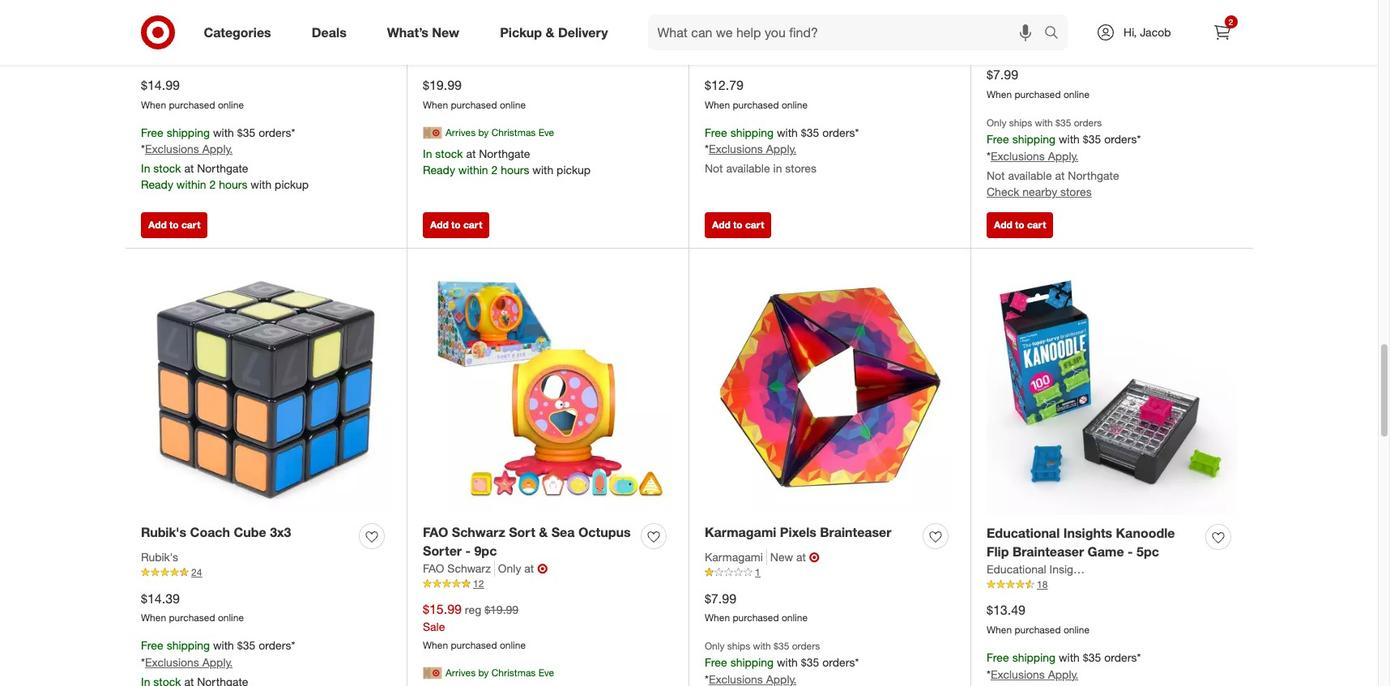 Task type: locate. For each thing, give the bounding box(es) containing it.
add for $14.99
[[148, 219, 167, 231]]

roar inside 'chuckle & roar only at ¬'
[[196, 37, 220, 51]]

1 vertical spatial stores
[[1061, 185, 1092, 198]]

0 vertical spatial rubik's
[[141, 525, 187, 541]]

0 vertical spatial game
[[876, 19, 912, 35]]

1 horizontal spatial $19.99
[[485, 603, 519, 617]]

at down the $14.99 when purchased online at left
[[184, 162, 194, 175]]

0 vertical spatial fao schwarz link
[[423, 36, 495, 53]]

&
[[195, 0, 204, 16], [548, 0, 557, 16], [183, 19, 192, 35], [546, 24, 555, 40], [186, 37, 193, 51], [539, 525, 548, 541]]

fao inside the fao schwarz stack & sea creatures tower - 7pc
[[423, 0, 448, 16]]

apply.
[[202, 142, 233, 156], [766, 142, 797, 156], [1049, 149, 1079, 163], [202, 656, 233, 669], [1049, 668, 1079, 681]]

free down $12.79
[[705, 125, 728, 139]]

chuckle & roar matching + : match & more link
[[141, 0, 353, 36]]

brainteaser right flip
[[1013, 544, 1085, 560]]

0 vertical spatial arrives by christmas eve
[[446, 126, 555, 139]]

arrives by christmas eve for 9pc
[[446, 667, 555, 679]]

¬ down karmagami pixels brainteaser link
[[810, 550, 820, 566]]

add for $12.79
[[712, 219, 731, 231]]

2 christmas from the top
[[492, 667, 536, 679]]

free inside the only ships with $35 orders free shipping with $35 orders* * exclusions apply. not available at northgate check nearby stores
[[987, 132, 1010, 146]]

1 horizontal spatial not
[[987, 169, 1005, 182]]

karmagami pixels brainteaser
[[705, 525, 892, 541]]

add to cart for $7.99
[[994, 219, 1047, 231]]

when for rubik's coach cube 3x3
[[141, 612, 166, 624]]

pickup & delivery
[[500, 24, 608, 40]]

$7.99 for karmagami pixels brainteaser
[[705, 590, 737, 607]]

nearby
[[1023, 185, 1058, 198]]

1 vertical spatial ships
[[728, 640, 751, 653]]

2 cart from the left
[[464, 219, 483, 231]]

sea inside "fao schwarz sort & sea octupus sorter - 9pc"
[[552, 525, 575, 541]]

0 vertical spatial within
[[459, 163, 488, 176]]

christmas
[[492, 126, 536, 139], [492, 667, 536, 679]]

apply. inside free shipping with $35 orders* * exclusions apply. not available in stores
[[766, 142, 797, 156]]

karmagami new at ¬ up 1
[[705, 550, 820, 566]]

0 vertical spatial karmagami link
[[987, 26, 1049, 42]]

1 vertical spatial $7.99 when purchased online
[[705, 590, 808, 624]]

exclusions apply. button for -
[[991, 667, 1079, 683]]

when for fao schwarz stack & sea creatures tower - 7pc
[[423, 99, 448, 111]]

18 link
[[141, 53, 391, 67], [987, 578, 1238, 592]]

ships inside the only ships with $35 orders free shipping with $35 orders* * exclusions apply. not available at northgate check nearby stores
[[1010, 117, 1033, 129]]

exclusions down the $14.99 when purchased online at left
[[145, 142, 199, 156]]

18 for $13.49
[[1037, 579, 1048, 591]]

18
[[191, 53, 202, 65], [1037, 579, 1048, 591]]

* down the $14.39
[[141, 656, 145, 669]]

free shipping with $35 orders* * exclusions apply. down $13.49 when purchased online at the bottom of page
[[987, 651, 1142, 681]]

at
[[1079, 27, 1088, 41], [254, 37, 263, 51], [525, 37, 534, 51], [466, 146, 476, 160], [184, 162, 194, 175], [1056, 169, 1065, 182], [797, 551, 806, 564], [525, 562, 534, 576]]

24 up $14.39 when purchased online
[[191, 567, 202, 579]]

purchased down the '$13.49'
[[1015, 624, 1061, 636]]

add to cart for $12.79
[[712, 219, 765, 231]]

0 horizontal spatial brainteaser
[[820, 525, 892, 541]]

shipping up 'nearby'
[[1013, 132, 1056, 146]]

1 vertical spatial arrives by christmas eve
[[446, 667, 555, 679]]

when for karmagami pixels brainteaser
[[705, 612, 730, 624]]

with inside free shipping with $35 orders* * exclusions apply. not available in stores
[[777, 125, 798, 139]]

1 arrives by christmas eve from the top
[[446, 126, 555, 139]]

0 horizontal spatial available
[[727, 162, 770, 175]]

shipping down $12.79 when purchased online
[[731, 125, 774, 139]]

0 vertical spatial $7.99
[[987, 67, 1019, 83]]

pickup
[[557, 163, 591, 176], [275, 178, 309, 192]]

stock inside in stock at  northgate ready within 2 hours with pickup
[[435, 146, 463, 160]]

cart for $7.99
[[1028, 219, 1047, 231]]

2 fao from the top
[[423, 37, 444, 51]]

0 horizontal spatial game
[[876, 19, 912, 35]]

1 vertical spatial karmagami new at ¬
[[705, 550, 820, 566]]

18 link for +
[[141, 53, 391, 67]]

$35 down the $14.99 when purchased online at left
[[237, 125, 256, 139]]

$35
[[1056, 117, 1072, 129], [237, 125, 256, 139], [801, 125, 820, 139], [1083, 132, 1102, 146], [237, 639, 256, 653], [774, 640, 790, 653], [1083, 651, 1102, 665], [801, 656, 820, 670]]

stores right 'nearby'
[[1061, 185, 1092, 198]]

1 vertical spatial ready
[[141, 178, 173, 192]]

4 cart from the left
[[1028, 219, 1047, 231]]

4 add to cart from the left
[[994, 219, 1047, 231]]

¬ down karmagami boho brainteaser link at the top right
[[1092, 26, 1102, 42]]

2 to from the left
[[452, 219, 461, 231]]

purchased for karmagami boho brainteaser
[[1015, 88, 1061, 101]]

add
[[148, 219, 167, 231], [430, 219, 449, 231], [712, 219, 731, 231], [994, 219, 1013, 231]]

exclusions down $12.79 when purchased online
[[709, 142, 763, 156]]

free shipping with $35 orders* * exclusions apply. for $13.49
[[987, 651, 1142, 681]]

by up in stock at  northgate ready within 2 hours with pickup
[[479, 126, 489, 139]]

exclusions inside the only ships with $35 orders free shipping with $35 orders* * exclusions apply. not available at northgate check nearby stores
[[991, 149, 1045, 163]]

$7.99 when purchased online
[[987, 67, 1090, 101], [705, 590, 808, 624]]

0 vertical spatial 18
[[191, 53, 202, 65]]

fao schwarz link down the sorter on the left bottom of the page
[[423, 561, 495, 577]]

1 horizontal spatial orders
[[1074, 117, 1103, 129]]

0 horizontal spatial ready
[[141, 178, 173, 192]]

¬ down 7pc
[[538, 36, 548, 53]]

2 vertical spatial brainteaser
[[1013, 544, 1085, 560]]

3 cart from the left
[[746, 219, 765, 231]]

2 fao schwarz only at ¬ from the top
[[423, 561, 548, 577]]

1 vertical spatial kanoodle
[[1116, 526, 1176, 542]]

exclusions apply. button up in
[[709, 141, 797, 158]]

1 vertical spatial 18
[[1037, 579, 1048, 591]]

1 vertical spatial in
[[141, 162, 150, 175]]

online inside $12.79 when purchased online
[[782, 99, 808, 111]]

1 horizontal spatial kanoodle
[[1116, 526, 1176, 542]]

educational
[[705, 0, 778, 16], [705, 37, 765, 51], [987, 526, 1060, 542], [987, 563, 1047, 576]]

ships up the free shipping with $35 orders*
[[728, 640, 751, 653]]

0 horizontal spatial 24
[[191, 567, 202, 579]]

1 horizontal spatial in
[[423, 146, 432, 160]]

1 vertical spatial fao schwarz only at ¬
[[423, 561, 548, 577]]

apply. inside the only ships with $35 orders free shipping with $35 orders* * exclusions apply. not available at northgate check nearby stores
[[1049, 149, 1079, 163]]

kanoodle inside educational insights kanoodle flip brainteaser game - 5pc
[[1116, 526, 1176, 542]]

purchased for fao schwarz stack & sea creatures tower - 7pc
[[451, 99, 497, 111]]

0 vertical spatial 18 link
[[141, 53, 391, 67]]

0 horizontal spatial kanoodle
[[834, 0, 893, 16]]

3 to from the left
[[734, 219, 743, 231]]

$19.99
[[423, 77, 462, 93], [485, 603, 519, 617]]

1 horizontal spatial free shipping with $35 orders* * exclusions apply.
[[987, 651, 1142, 681]]

4 to from the left
[[1016, 219, 1025, 231]]

*
[[141, 142, 145, 156], [705, 142, 709, 156], [987, 149, 991, 163], [141, 656, 145, 669], [987, 668, 991, 681]]

1 vertical spatial by
[[479, 667, 489, 679]]

online for karmagami boho brainteaser
[[1064, 88, 1090, 101]]

24
[[473, 53, 484, 65], [191, 567, 202, 579]]

4 add from the left
[[994, 219, 1013, 231]]

1 arrives from the top
[[446, 126, 476, 139]]

1 to from the left
[[169, 219, 179, 231]]

only
[[227, 37, 250, 51], [498, 37, 521, 51], [987, 117, 1007, 129], [498, 562, 521, 576], [705, 640, 725, 653]]

free down the '$13.49'
[[987, 651, 1010, 665]]

2 seasonal shipping icon image from the top
[[423, 664, 443, 683]]

kanoodle
[[834, 0, 893, 16], [1116, 526, 1176, 542]]

1 vertical spatial orders
[[792, 640, 820, 653]]

fao schwarz link
[[423, 36, 495, 53], [423, 561, 495, 577]]

chuckle up match
[[141, 0, 191, 16]]

0 horizontal spatial 18 link
[[141, 53, 391, 67]]

educational insights kanoodle flip brainteaser game - 5pc image
[[987, 265, 1238, 515], [987, 265, 1238, 515]]

3 add from the left
[[712, 219, 731, 231]]

when inside $19.99 when purchased online
[[423, 99, 448, 111]]

24 link for cube
[[141, 566, 391, 580]]

not up the check
[[987, 169, 1005, 182]]

free shipping with $35 orders* * exclusions apply. in stock at  northgate ready within 2 hours with pickup
[[141, 125, 309, 192]]

0 horizontal spatial northgate
[[197, 162, 248, 175]]

free shipping with $35 orders* * exclusions apply. for $14.39
[[141, 639, 295, 669]]

2 horizontal spatial -
[[1128, 544, 1134, 560]]

to for $19.99
[[452, 219, 461, 231]]

free shipping with $35 orders* * exclusions apply.
[[141, 639, 295, 669], [987, 651, 1142, 681]]

0 vertical spatial seasonal shipping icon image
[[423, 123, 443, 142]]

- inside the fao schwarz stack & sea creatures tower - 7pc
[[528, 19, 533, 35]]

schwarz inside the fao schwarz stack & sea creatures tower - 7pc
[[452, 0, 506, 16]]

educational insights kanoodle flip brainteaser game - 5pc link
[[987, 525, 1200, 562]]

1 horizontal spatial karmagami link
[[987, 26, 1049, 42]]

rubik's coach cube 3x3
[[141, 525, 291, 541]]

1 cart from the left
[[182, 219, 200, 231]]

0 vertical spatial $7.99 when purchased online
[[987, 67, 1090, 101]]

1 horizontal spatial game
[[1088, 544, 1125, 560]]

purchased inside the $14.99 when purchased online
[[169, 99, 215, 111]]

sea for stack
[[560, 0, 584, 16]]

0 vertical spatial 24
[[473, 53, 484, 65]]

orders inside the only ships with $35 orders free shipping with $35 orders* * exclusions apply. not available at northgate check nearby stores
[[1074, 117, 1103, 129]]

orders for only ships with $35 orders
[[792, 640, 820, 653]]

1 horizontal spatial stock
[[435, 146, 463, 160]]

0 horizontal spatial stock
[[153, 162, 181, 175]]

shipping down the $14.99 when purchased online at left
[[167, 125, 210, 139]]

¬
[[1092, 26, 1102, 42], [266, 36, 277, 53], [538, 36, 548, 53], [810, 550, 820, 566], [538, 561, 548, 577]]

1 horizontal spatial stores
[[1061, 185, 1092, 198]]

kanoodle inside educational insights kanoodle jr. spatial reasoning strategy game 8pc
[[834, 0, 893, 16]]

game left 5pc
[[1088, 544, 1125, 560]]

0 horizontal spatial $7.99
[[705, 590, 737, 607]]

1 vertical spatial christmas
[[492, 667, 536, 679]]

0 horizontal spatial karmagami link
[[705, 550, 767, 566]]

chuckle inside 'chuckle & roar only at ¬'
[[141, 37, 182, 51]]

cart down in stock at  northgate ready within 2 hours with pickup
[[464, 219, 483, 231]]

rubik's
[[141, 525, 187, 541], [141, 551, 178, 564]]

northgate down $19.99 when purchased online
[[479, 146, 530, 160]]

& down chuckle & roar matching + : match & more
[[186, 37, 193, 51]]

stores inside the only ships with $35 orders free shipping with $35 orders* * exclusions apply. not available at northgate check nearby stores
[[1061, 185, 1092, 198]]

search button
[[1037, 15, 1076, 53]]

3 fao from the top
[[423, 525, 448, 541]]

educational up the spatial
[[705, 0, 778, 16]]

0 vertical spatial in
[[423, 146, 432, 160]]

free down the $14.39
[[141, 639, 164, 653]]

exclusions apply. button for strategy
[[709, 141, 797, 158]]

2 arrives from the top
[[446, 667, 476, 679]]

1 fao schwarz link from the top
[[423, 36, 495, 53]]

chuckle inside chuckle & roar matching + : match & more
[[141, 0, 191, 16]]

northgate inside the only ships with $35 orders free shipping with $35 orders* * exclusions apply. not available at northgate check nearby stores
[[1068, 169, 1120, 182]]

$14.39 when purchased online
[[141, 590, 244, 624]]

1 horizontal spatial pickup
[[557, 163, 591, 176]]

$7.99 when purchased online for boho
[[987, 67, 1090, 101]]

24 link for stack
[[423, 53, 673, 67]]

not inside free shipping with $35 orders* * exclusions apply. not available in stores
[[705, 162, 723, 175]]

1 vertical spatial sea
[[552, 525, 575, 541]]

new down karmagami pixels brainteaser link
[[771, 551, 794, 564]]

fao schwarz only at ¬ up 12
[[423, 561, 548, 577]]

cart for $19.99
[[464, 219, 483, 231]]

1 add from the left
[[148, 219, 167, 231]]

fao schwarz link down creatures
[[423, 36, 495, 53]]

purchased for educational insights kanoodle flip brainteaser game - 5pc
[[1015, 624, 1061, 636]]

1 vertical spatial seasonal shipping icon image
[[423, 664, 443, 683]]

cart
[[182, 219, 200, 231], [464, 219, 483, 231], [746, 219, 765, 231], [1028, 219, 1047, 231]]

creatures
[[423, 19, 484, 35]]

online
[[1064, 88, 1090, 101], [218, 99, 244, 111], [500, 99, 526, 111], [782, 99, 808, 111], [218, 612, 244, 624], [782, 612, 808, 624], [1064, 624, 1090, 636], [500, 639, 526, 652]]

1 eve from the top
[[539, 126, 555, 139]]

0 vertical spatial ships
[[1010, 117, 1033, 129]]

chuckle & roar only at ¬
[[141, 36, 277, 53]]

1 vertical spatial 24
[[191, 567, 202, 579]]

2 add to cart from the left
[[430, 219, 483, 231]]

purchased down the $14.39
[[169, 612, 215, 624]]

* down $14.99
[[141, 142, 145, 156]]

0 horizontal spatial educational insights link
[[705, 36, 807, 53]]

educational inside educational insights kanoodle jr. spatial reasoning strategy game 8pc
[[705, 0, 778, 16]]

roar for matching
[[207, 0, 237, 16]]

educational insights link
[[705, 36, 807, 53], [987, 562, 1090, 578]]

pickup inside in stock at  northgate ready within 2 hours with pickup
[[557, 163, 591, 176]]

0 vertical spatial 24 link
[[423, 53, 673, 67]]

new for karmagami boho brainteaser
[[1053, 27, 1076, 41]]

purchased
[[1015, 88, 1061, 101], [169, 99, 215, 111], [451, 99, 497, 111], [733, 99, 779, 111], [169, 612, 215, 624], [733, 612, 779, 624], [1015, 624, 1061, 636], [451, 639, 497, 652]]

purchased for rubik's coach cube 3x3
[[169, 612, 215, 624]]

christmas down $15.99 reg $19.99 sale when purchased online
[[492, 667, 536, 679]]

sea for sort
[[552, 525, 575, 541]]

only inside 'chuckle & roar only at ¬'
[[227, 37, 250, 51]]

1 fao from the top
[[423, 0, 448, 16]]

new down karmagami boho brainteaser link at the top right
[[1053, 27, 1076, 41]]

when inside $15.99 reg $19.99 sale when purchased online
[[423, 639, 448, 652]]

online inside $13.49 when purchased online
[[1064, 624, 1090, 636]]

- left 5pc
[[1128, 544, 1134, 560]]

schwarz up 9pc
[[452, 525, 506, 541]]

+
[[302, 0, 310, 16]]

what's
[[387, 24, 429, 40]]

2 eve from the top
[[539, 667, 555, 679]]

1 vertical spatial within
[[176, 178, 206, 192]]

arrives by christmas eve
[[446, 126, 555, 139], [446, 667, 555, 679]]

0 vertical spatial stock
[[435, 146, 463, 160]]

* inside the only ships with $35 orders free shipping with $35 orders* * exclusions apply. not available at northgate check nearby stores
[[987, 149, 991, 163]]

1 horizontal spatial 24
[[473, 53, 484, 65]]

sorter
[[423, 543, 462, 559]]

orders* inside free shipping with $35 orders* * exclusions apply. not available in stores
[[823, 125, 859, 139]]

0 vertical spatial orders
[[1074, 117, 1103, 129]]

karmagami new at ¬ for boho
[[987, 26, 1102, 42]]

2 by from the top
[[479, 667, 489, 679]]

at down the fao schwarz stack & sea creatures tower - 7pc link
[[525, 37, 534, 51]]

$7.99
[[987, 67, 1019, 83], [705, 590, 737, 607]]

to for $12.79
[[734, 219, 743, 231]]

with
[[1035, 117, 1053, 129], [213, 125, 234, 139], [777, 125, 798, 139], [1059, 132, 1080, 146], [533, 163, 554, 176], [251, 178, 272, 192], [213, 639, 234, 653], [753, 640, 771, 653], [1059, 651, 1080, 665], [777, 656, 798, 670]]

karmagami new at ¬ for pixels
[[705, 550, 820, 566]]

roar inside chuckle & roar matching + : match & more
[[207, 0, 237, 16]]

0 vertical spatial by
[[479, 126, 489, 139]]

orders
[[1074, 117, 1103, 129], [792, 640, 820, 653]]

educational insights for brainteaser
[[987, 563, 1090, 576]]

stores right in
[[786, 162, 817, 175]]

1 vertical spatial $7.99
[[705, 590, 737, 607]]

rubik's for rubik's coach cube 3x3
[[141, 525, 187, 541]]

$7.99 when purchased online down search button
[[987, 67, 1090, 101]]

octupus
[[579, 525, 631, 541]]

online for chuckle & roar matching + : match & more
[[218, 99, 244, 111]]

$35 up 'nearby'
[[1056, 117, 1072, 129]]

free shipping with $35 orders* * exclusions apply. not available in stores
[[705, 125, 859, 175]]

karmagami link
[[987, 26, 1049, 42], [705, 550, 767, 566]]

0 vertical spatial $19.99
[[423, 77, 462, 93]]

1 by from the top
[[479, 126, 489, 139]]

1 vertical spatial stock
[[153, 162, 181, 175]]

hours inside "free shipping with $35 orders* * exclusions apply. in stock at  northgate ready within 2 hours with pickup"
[[219, 178, 248, 192]]

18 link down categories link
[[141, 53, 391, 67]]

0 vertical spatial educational insights
[[705, 37, 807, 51]]

shipping down $14.39 when purchased online
[[167, 639, 210, 653]]

to
[[169, 219, 179, 231], [452, 219, 461, 231], [734, 219, 743, 231], [1016, 219, 1025, 231]]

when for karmagami boho brainteaser
[[987, 88, 1012, 101]]

online inside $14.39 when purchased online
[[218, 612, 244, 624]]

eve for 9pc
[[539, 667, 555, 679]]

seasonal shipping icon image down $19.99 when purchased online
[[423, 123, 443, 142]]

new
[[432, 24, 460, 40], [1053, 27, 1076, 41], [771, 551, 794, 564]]

rubik's coach cube 3x3 image
[[141, 265, 391, 515], [141, 265, 391, 515]]

4 add to cart button from the left
[[987, 213, 1054, 239]]

24 link
[[423, 53, 673, 67], [141, 566, 391, 580]]

1 horizontal spatial 18
[[1037, 579, 1048, 591]]

sea inside the fao schwarz stack & sea creatures tower - 7pc
[[560, 0, 584, 16]]

0 horizontal spatial 24 link
[[141, 566, 391, 580]]

what's new
[[387, 24, 460, 40]]

to for $7.99
[[1016, 219, 1025, 231]]

educational insights kanoodle flip brainteaser game - 5pc
[[987, 526, 1176, 560]]

ready inside "free shipping with $35 orders* * exclusions apply. in stock at  northgate ready within 2 hours with pickup"
[[141, 178, 173, 192]]

1 add to cart button from the left
[[141, 213, 208, 239]]

karmagami link up 1
[[705, 550, 767, 566]]

arrives by christmas eve up in stock at  northgate ready within 2 hours with pickup
[[446, 126, 555, 139]]

1 horizontal spatial within
[[459, 163, 488, 176]]

1 chuckle from the top
[[141, 0, 191, 16]]

2
[[1229, 17, 1234, 27], [1037, 43, 1043, 55], [492, 163, 498, 176], [209, 178, 216, 192]]

1 fao schwarz only at ¬ from the top
[[423, 36, 548, 53]]

0 horizontal spatial orders
[[792, 640, 820, 653]]

0 vertical spatial educational insights link
[[705, 36, 807, 53]]

0 horizontal spatial stores
[[786, 162, 817, 175]]

stock inside "free shipping with $35 orders* * exclusions apply. in stock at  northgate ready within 2 hours with pickup"
[[153, 162, 181, 175]]

christmas up in stock at  northgate ready within 2 hours with pickup
[[492, 126, 536, 139]]

game inside educational insights kanoodle jr. spatial reasoning strategy game 8pc
[[876, 19, 912, 35]]

- left 9pc
[[466, 543, 471, 559]]

brainteaser for karmagami pixels brainteaser
[[820, 525, 892, 541]]

purchased inside $19.99 when purchased online
[[451, 99, 497, 111]]

0 horizontal spatial -
[[466, 543, 471, 559]]

0 vertical spatial christmas
[[492, 126, 536, 139]]

¬ down "fao schwarz sort & sea octupus sorter - 9pc"
[[538, 561, 548, 577]]

karmagami boho brainteaser link
[[987, 0, 1170, 19]]

online for educational insights kanoodle jr. spatial reasoning strategy game 8pc
[[782, 99, 808, 111]]

shipping down $13.49 when purchased online at the bottom of page
[[1013, 651, 1056, 665]]

rubik's for rubik's
[[141, 551, 178, 564]]

$19.99 down what's new link
[[423, 77, 462, 93]]

apply. down $13.49 when purchased online at the bottom of page
[[1049, 668, 1079, 681]]

0 horizontal spatial free shipping with $35 orders* * exclusions apply.
[[141, 639, 295, 669]]

when for chuckle & roar matching + : match & more
[[141, 99, 166, 111]]

educational insights link for spatial
[[705, 36, 807, 53]]

1 vertical spatial educational insights
[[987, 563, 1090, 576]]

* inside "free shipping with $35 orders* * exclusions apply. in stock at  northgate ready within 2 hours with pickup"
[[141, 142, 145, 156]]

2 link
[[1205, 15, 1240, 50], [987, 42, 1238, 56]]

add for $7.99
[[994, 219, 1013, 231]]

online for rubik's coach cube 3x3
[[218, 612, 244, 624]]

1 vertical spatial roar
[[196, 37, 220, 51]]

exclusions apply. button
[[145, 141, 233, 158], [709, 141, 797, 158], [991, 148, 1079, 164], [145, 655, 233, 671], [991, 667, 1079, 683]]

$19.99 inside $15.99 reg $19.99 sale when purchased online
[[485, 603, 519, 617]]

karmagami new at ¬
[[987, 26, 1102, 42], [705, 550, 820, 566]]

christmas for 7pc
[[492, 126, 536, 139]]

0 vertical spatial ready
[[423, 163, 455, 176]]

when inside $14.39 when purchased online
[[141, 612, 166, 624]]

18 down 'chuckle & roar only at ¬'
[[191, 53, 202, 65]]

2 fao schwarz link from the top
[[423, 561, 495, 577]]

2 arrives by christmas eve from the top
[[446, 667, 555, 679]]

0 vertical spatial sea
[[560, 0, 584, 16]]

schwarz inside "fao schwarz sort & sea octupus sorter - 9pc"
[[452, 525, 506, 541]]

fao schwarz sort & sea octupus sorter - 9pc image
[[423, 265, 673, 515], [423, 265, 673, 515]]

1 vertical spatial pickup
[[275, 178, 309, 192]]

seasonal shipping icon image for fao schwarz sort & sea octupus sorter - 9pc
[[423, 664, 443, 683]]

add to cart button for $19.99
[[423, 213, 490, 239]]

when inside $13.49 when purchased online
[[987, 624, 1012, 636]]

1 horizontal spatial new
[[771, 551, 794, 564]]

2 rubik's from the top
[[141, 551, 178, 564]]

northgate up check nearby stores "button"
[[1068, 169, 1120, 182]]

seasonal shipping icon image
[[423, 123, 443, 142], [423, 664, 443, 683]]

educational up flip
[[987, 526, 1060, 542]]

free up the check
[[987, 132, 1010, 146]]

educational insights link for brainteaser
[[987, 562, 1090, 578]]

1 link
[[705, 566, 955, 580]]

$7.99 when purchased online down 1
[[705, 590, 808, 624]]

hours
[[501, 163, 530, 176], [219, 178, 248, 192]]

0 vertical spatial stores
[[786, 162, 817, 175]]

18 up $13.49 when purchased online at the bottom of page
[[1037, 579, 1048, 591]]

fao schwarz only at ¬ down tower at the left top
[[423, 36, 548, 53]]

0 horizontal spatial educational insights
[[705, 37, 807, 51]]

1 horizontal spatial ready
[[423, 163, 455, 176]]

fao up the sorter on the left bottom of the page
[[423, 525, 448, 541]]

24 for $14.39
[[191, 567, 202, 579]]

cart for $12.79
[[746, 219, 765, 231]]

1 vertical spatial 24 link
[[141, 566, 391, 580]]

1 vertical spatial 18 link
[[987, 578, 1238, 592]]

within
[[459, 163, 488, 176], [176, 178, 206, 192]]

2 add to cart button from the left
[[423, 213, 490, 239]]

1 christmas from the top
[[492, 126, 536, 139]]

when inside the $14.99 when purchased online
[[141, 99, 166, 111]]

educational insights down flip
[[987, 563, 1090, 576]]

orders* inside the only ships with $35 orders free shipping with $35 orders* * exclusions apply. not available at northgate check nearby stores
[[1105, 132, 1142, 146]]

chuckle & roar link
[[141, 36, 224, 53]]

purchased down $12.79
[[733, 99, 779, 111]]

chuckle for chuckle & roar matching + : match & more
[[141, 0, 191, 16]]

0 horizontal spatial in
[[141, 162, 150, 175]]

2 horizontal spatial brainteaser
[[1099, 1, 1170, 17]]

kanoodle up 5pc
[[1116, 526, 1176, 542]]

add to cart for $19.99
[[430, 219, 483, 231]]

by
[[479, 126, 489, 139], [479, 667, 489, 679]]

eve for 7pc
[[539, 126, 555, 139]]

0 horizontal spatial not
[[705, 162, 723, 175]]

2 chuckle from the top
[[141, 37, 182, 51]]

- inside "fao schwarz sort & sea octupus sorter - 9pc"
[[466, 543, 471, 559]]

$35 inside free shipping with $35 orders* * exclusions apply. not available in stores
[[801, 125, 820, 139]]

insights
[[782, 0, 831, 16], [768, 37, 807, 51], [1064, 526, 1113, 542], [1050, 563, 1090, 576]]

sea right the "sort"
[[552, 525, 575, 541]]

northgate down the $14.99 when purchased online at left
[[197, 162, 248, 175]]

3 add to cart button from the left
[[705, 213, 772, 239]]

in inside in stock at  northgate ready within 2 hours with pickup
[[423, 146, 432, 160]]

1 vertical spatial hours
[[219, 178, 248, 192]]

christmas for 9pc
[[492, 667, 536, 679]]

chuckle for chuckle & roar only at ¬
[[141, 37, 182, 51]]

brainteaser
[[1099, 1, 1170, 17], [820, 525, 892, 541], [1013, 544, 1085, 560]]

free down $14.99
[[141, 125, 164, 139]]

by for sorter
[[479, 667, 489, 679]]

fao schwarz only at ¬ for tower
[[423, 36, 548, 53]]

1 horizontal spatial educational insights link
[[987, 562, 1090, 578]]

purchased inside $13.49 when purchased online
[[1015, 624, 1061, 636]]

purchased inside $12.79 when purchased online
[[733, 99, 779, 111]]

& up 7pc
[[548, 0, 557, 16]]

& inside the fao schwarz stack & sea creatures tower - 7pc
[[548, 0, 557, 16]]

stock
[[435, 146, 463, 160], [153, 162, 181, 175]]

2 horizontal spatial new
[[1053, 27, 1076, 41]]

pickup inside "free shipping with $35 orders* * exclusions apply. in stock at  northgate ready within 2 hours with pickup"
[[275, 178, 309, 192]]

1 vertical spatial rubik's
[[141, 551, 178, 564]]

only down chuckle & roar matching + : match & more link
[[227, 37, 250, 51]]

31 link
[[705, 53, 955, 67]]

apply. inside "free shipping with $35 orders* * exclusions apply. in stock at  northgate ready within 2 hours with pickup"
[[202, 142, 233, 156]]

1 add to cart from the left
[[148, 219, 200, 231]]

online inside $19.99 when purchased online
[[500, 99, 526, 111]]

schwarz
[[452, 0, 506, 16], [448, 37, 491, 51], [452, 525, 506, 541], [448, 562, 491, 576]]

not
[[705, 162, 723, 175], [987, 169, 1005, 182]]

1 vertical spatial fao schwarz link
[[423, 561, 495, 577]]

fao down creatures
[[423, 37, 444, 51]]

free shipping with $35 orders*
[[705, 656, 859, 670]]

chuckle
[[141, 0, 191, 16], [141, 37, 182, 51]]

online inside the $14.99 when purchased online
[[218, 99, 244, 111]]

karmagami pixels brainteaser image
[[705, 265, 955, 515], [705, 265, 955, 515]]

sale
[[423, 620, 445, 634]]

$7.99 when purchased online for pixels
[[705, 590, 808, 624]]

0 vertical spatial fao schwarz only at ¬
[[423, 36, 548, 53]]

18 link down the "educational insights kanoodle flip brainteaser game - 5pc" link
[[987, 578, 1238, 592]]

$14.99 when purchased online
[[141, 77, 244, 111]]

purchased down $14.99
[[169, 99, 215, 111]]

new right what's
[[432, 24, 460, 40]]

0 vertical spatial arrives
[[446, 126, 476, 139]]

exclusions down $14.39 when purchased online
[[145, 656, 199, 669]]

purchased inside $14.39 when purchased online
[[169, 612, 215, 624]]

pixels
[[780, 525, 817, 541]]

1 rubik's from the top
[[141, 525, 187, 541]]

apply. up in
[[766, 142, 797, 156]]

within inside in stock at  northgate ready within 2 hours with pickup
[[459, 163, 488, 176]]

at down $19.99 when purchased online
[[466, 146, 476, 160]]

jacob
[[1141, 25, 1172, 39]]

& right the "sort"
[[539, 525, 548, 541]]

game inside educational insights kanoodle flip brainteaser game - 5pc
[[1088, 544, 1125, 560]]

educational insights link up 31 in the right top of the page
[[705, 36, 807, 53]]

game down 'jr.'
[[876, 19, 912, 35]]

when inside $12.79 when purchased online
[[705, 99, 730, 111]]

cube
[[234, 525, 266, 541]]

1 vertical spatial educational insights link
[[987, 562, 1090, 578]]

2 add from the left
[[430, 219, 449, 231]]

cart down free shipping with $35 orders* * exclusions apply. not available in stores
[[746, 219, 765, 231]]

roar down more
[[196, 37, 220, 51]]

1 seasonal shipping icon image from the top
[[423, 123, 443, 142]]

chuckle down match
[[141, 37, 182, 51]]

1 horizontal spatial 24 link
[[423, 53, 673, 67]]

3 add to cart from the left
[[712, 219, 765, 231]]

$13.49
[[987, 602, 1026, 619]]

shipping inside free shipping with $35 orders* * exclusions apply. not available in stores
[[731, 125, 774, 139]]

0 vertical spatial eve
[[539, 126, 555, 139]]

1 vertical spatial karmagami link
[[705, 550, 767, 566]]



Task type: describe. For each thing, give the bounding box(es) containing it.
more
[[196, 19, 228, 35]]

- inside educational insights kanoodle flip brainteaser game - 5pc
[[1128, 544, 1134, 560]]

at inside the only ships with $35 orders free shipping with $35 orders* * exclusions apply. not available at northgate check nearby stores
[[1056, 169, 1065, 182]]

search
[[1037, 26, 1076, 42]]

fao schwarz only at ¬ for sorter
[[423, 561, 548, 577]]

fao schwarz link for sorter
[[423, 561, 495, 577]]

* down the '$13.49'
[[987, 668, 991, 681]]

:
[[313, 0, 317, 16]]

kanoodle for game
[[834, 0, 893, 16]]

arrives for sorter
[[446, 667, 476, 679]]

at inside in stock at  northgate ready within 2 hours with pickup
[[466, 146, 476, 160]]

7pc
[[537, 19, 559, 35]]

4 fao from the top
[[423, 562, 444, 576]]

rubik's coach cube 3x3 link
[[141, 524, 291, 542]]

delivery
[[558, 24, 608, 40]]

only ships with $35 orders free shipping with $35 orders* * exclusions apply. not available at northgate check nearby stores
[[987, 117, 1142, 198]]

when for educational insights kanoodle flip brainteaser game - 5pc
[[987, 624, 1012, 636]]

arrives by christmas eve for 7pc
[[446, 126, 555, 139]]

brainteaser inside educational insights kanoodle flip brainteaser game - 5pc
[[1013, 544, 1085, 560]]

sort
[[509, 525, 536, 541]]

free inside "free shipping with $35 orders* * exclusions apply. in stock at  northgate ready within 2 hours with pickup"
[[141, 125, 164, 139]]

check nearby stores button
[[987, 184, 1092, 200]]

$35 down $14.39 when purchased online
[[237, 639, 256, 653]]

$35 up check nearby stores "button"
[[1083, 132, 1102, 146]]

12
[[473, 578, 484, 590]]

purchased for educational insights kanoodle jr. spatial reasoning strategy game 8pc
[[733, 99, 779, 111]]

9pc
[[475, 543, 497, 559]]

& right pickup at the top
[[546, 24, 555, 40]]

karmagami pixels brainteaser link
[[705, 524, 892, 542]]

educational down the spatial
[[705, 37, 765, 51]]

fao schwarz link for tower
[[423, 36, 495, 53]]

boho
[[1062, 1, 1095, 17]]

at up 12 "link"
[[525, 562, 534, 576]]

& up more
[[195, 0, 204, 16]]

purchased inside $15.99 reg $19.99 sale when purchased online
[[451, 639, 497, 652]]

stores inside free shipping with $35 orders* * exclusions apply. not available in stores
[[786, 162, 817, 175]]

add to cart button for $12.79
[[705, 213, 772, 239]]

by for tower
[[479, 126, 489, 139]]

$13.49 when purchased online
[[987, 602, 1090, 636]]

hi,
[[1124, 25, 1137, 39]]

hi, jacob
[[1124, 25, 1172, 39]]

3x3
[[270, 525, 291, 541]]

fao schwarz stack & sea creatures tower - 7pc
[[423, 0, 584, 35]]

hours inside in stock at  northgate ready within 2 hours with pickup
[[501, 163, 530, 176]]

* inside free shipping with $35 orders* * exclusions apply. not available in stores
[[705, 142, 709, 156]]

check
[[987, 185, 1020, 198]]

& inside 'chuckle & roar only at ¬'
[[186, 37, 193, 51]]

only down "fao schwarz sort & sea octupus sorter - 9pc"
[[498, 562, 521, 576]]

new for karmagami pixels brainteaser
[[771, 551, 794, 564]]

with inside in stock at  northgate ready within 2 hours with pickup
[[533, 163, 554, 176]]

educational insights for spatial
[[705, 37, 807, 51]]

online inside $15.99 reg $19.99 sale when purchased online
[[500, 639, 526, 652]]

roar for only
[[196, 37, 220, 51]]

2 inside in stock at  northgate ready within 2 hours with pickup
[[492, 163, 498, 176]]

only ships with $35 orders
[[705, 640, 820, 653]]

strategy
[[820, 19, 872, 35]]

add to cart button for $14.99
[[141, 213, 208, 239]]

exclusions apply. button up 'nearby'
[[991, 148, 1079, 164]]

only inside the only ships with $35 orders free shipping with $35 orders* * exclusions apply. not available at northgate check nearby stores
[[987, 117, 1007, 129]]

pickup
[[500, 24, 542, 40]]

$35 down $13.49 when purchased online at the bottom of page
[[1083, 651, 1102, 665]]

match
[[141, 19, 180, 35]]

kanoodle for 5pc
[[1116, 526, 1176, 542]]

not inside the only ships with $35 orders free shipping with $35 orders* * exclusions apply. not available at northgate check nearby stores
[[987, 169, 1005, 182]]

add to cart button for $7.99
[[987, 213, 1054, 239]]

orders* inside "free shipping with $35 orders* * exclusions apply. in stock at  northgate ready within 2 hours with pickup"
[[259, 125, 295, 139]]

schwarz up 12
[[448, 562, 491, 576]]

northgate inside "free shipping with $35 orders* * exclusions apply. in stock at  northgate ready within 2 hours with pickup"
[[197, 162, 248, 175]]

in stock at  northgate ready within 2 hours with pickup
[[423, 146, 591, 176]]

ships for only ships with $35 orders
[[728, 640, 751, 653]]

what's new link
[[373, 15, 480, 50]]

deals link
[[298, 15, 367, 50]]

educational inside educational insights kanoodle flip brainteaser game - 5pc
[[987, 526, 1060, 542]]

in
[[774, 162, 782, 175]]

& inside "fao schwarz sort & sea octupus sorter - 9pc"
[[539, 525, 548, 541]]

seasonal shipping icon image for fao schwarz stack & sea creatures tower - 7pc
[[423, 123, 443, 142]]

What can we help you find? suggestions appear below search field
[[648, 15, 1049, 50]]

rubik's link
[[141, 550, 178, 566]]

purchased for karmagami pixels brainteaser
[[733, 612, 779, 624]]

free down only ships with $35 orders on the bottom right of page
[[705, 656, 728, 670]]

2 link right jacob
[[1205, 15, 1240, 50]]

within inside "free shipping with $35 orders* * exclusions apply. in stock at  northgate ready within 2 hours with pickup"
[[176, 178, 206, 192]]

8pc
[[705, 37, 728, 53]]

only up the free shipping with $35 orders*
[[705, 640, 725, 653]]

$15.99
[[423, 602, 462, 618]]

spatial
[[705, 19, 748, 35]]

only down tower at the left top
[[498, 37, 521, 51]]

- for sorter
[[466, 543, 471, 559]]

educational insights kanoodle jr. spatial reasoning strategy game 8pc link
[[705, 0, 917, 53]]

online for fao schwarz stack & sea creatures tower - 7pc
[[500, 99, 526, 111]]

shipping down only ships with $35 orders on the bottom right of page
[[731, 656, 774, 670]]

31
[[755, 53, 766, 65]]

free inside free shipping with $35 orders* * exclusions apply. not available in stores
[[705, 125, 728, 139]]

purchased for chuckle & roar matching + : match & more
[[169, 99, 215, 111]]

1
[[755, 567, 761, 579]]

5pc
[[1137, 544, 1160, 560]]

$35 up the free shipping with $35 orders*
[[774, 640, 790, 653]]

ready inside in stock at  northgate ready within 2 hours with pickup
[[423, 163, 455, 176]]

apply. down $14.39 when purchased online
[[202, 656, 233, 669]]

at inside 'chuckle & roar only at ¬'
[[254, 37, 263, 51]]

add to cart for $14.99
[[148, 219, 200, 231]]

matching
[[241, 0, 298, 16]]

jr.
[[897, 0, 911, 16]]

fao schwarz sort & sea octupus sorter - 9pc
[[423, 525, 631, 559]]

18 for $14.99
[[191, 53, 202, 65]]

2 link down hi,
[[987, 42, 1238, 56]]

karmagami link for karmagami pixels brainteaser
[[705, 550, 767, 566]]

fao schwarz sort & sea octupus sorter - 9pc link
[[423, 524, 635, 561]]

categories link
[[190, 15, 292, 50]]

$12.79 when purchased online
[[705, 77, 808, 111]]

karmagami link for karmagami boho brainteaser
[[987, 26, 1049, 42]]

$19.99 when purchased online
[[423, 77, 526, 111]]

insights inside educational insights kanoodle jr. spatial reasoning strategy game 8pc
[[782, 0, 831, 16]]

in inside "free shipping with $35 orders* * exclusions apply. in stock at  northgate ready within 2 hours with pickup"
[[141, 162, 150, 175]]

stack
[[509, 0, 544, 16]]

reasoning
[[751, 19, 817, 35]]

reg
[[465, 603, 482, 617]]

arrives for tower
[[446, 126, 476, 139]]

ships for only ships with $35 orders free shipping with $35 orders* * exclusions apply. not available at northgate check nearby stores
[[1010, 117, 1033, 129]]

$14.39
[[141, 590, 180, 607]]

12 link
[[423, 577, 673, 591]]

insights inside educational insights kanoodle flip brainteaser game - 5pc
[[1064, 526, 1113, 542]]

to for $14.99
[[169, 219, 179, 231]]

pickup & delivery link
[[486, 15, 629, 50]]

available inside free shipping with $35 orders* * exclusions apply. not available in stores
[[727, 162, 770, 175]]

$14.99
[[141, 77, 180, 93]]

shipping inside the only ships with $35 orders free shipping with $35 orders* * exclusions apply. not available at northgate check nearby stores
[[1013, 132, 1056, 146]]

northgate inside in stock at  northgate ready within 2 hours with pickup
[[479, 146, 530, 160]]

when for educational insights kanoodle jr. spatial reasoning strategy game 8pc
[[705, 99, 730, 111]]

fao inside "fao schwarz sort & sea octupus sorter - 9pc"
[[423, 525, 448, 541]]

chuckle & roar matching + : match & more
[[141, 0, 317, 35]]

online for educational insights kanoodle flip brainteaser game - 5pc
[[1064, 624, 1090, 636]]

¬ down matching
[[266, 36, 277, 53]]

at inside "free shipping with $35 orders* * exclusions apply. in stock at  northgate ready within 2 hours with pickup"
[[184, 162, 194, 175]]

- for tower
[[528, 19, 533, 35]]

18 link for brainteaser
[[987, 578, 1238, 592]]

categories
[[204, 24, 271, 40]]

brainteaser for karmagami boho brainteaser
[[1099, 1, 1170, 17]]

exclusions apply. button for match
[[145, 141, 233, 158]]

available inside the only ships with $35 orders free shipping with $35 orders* * exclusions apply. not available at northgate check nearby stores
[[1009, 169, 1053, 182]]

flip
[[987, 544, 1009, 560]]

coach
[[190, 525, 230, 541]]

$35 inside "free shipping with $35 orders* * exclusions apply. in stock at  northgate ready within 2 hours with pickup"
[[237, 125, 256, 139]]

& up chuckle & roar link
[[183, 19, 192, 35]]

orders for only ships with $35 orders free shipping with $35 orders* * exclusions apply. not available at northgate check nearby stores
[[1074, 117, 1103, 129]]

$7.99 for karmagami boho brainteaser
[[987, 67, 1019, 83]]

at down karmagami pixels brainteaser link
[[797, 551, 806, 564]]

exclusions down $13.49 when purchased online at the bottom of page
[[991, 668, 1045, 681]]

fao schwarz stack & sea creatures tower - 7pc link
[[423, 0, 635, 36]]

shipping inside "free shipping with $35 orders* * exclusions apply. in stock at  northgate ready within 2 hours with pickup"
[[167, 125, 210, 139]]

exclusions inside "free shipping with $35 orders* * exclusions apply. in stock at  northgate ready within 2 hours with pickup"
[[145, 142, 199, 156]]

exclusions apply. button down $14.39 when purchased online
[[145, 655, 233, 671]]

add for $19.99
[[430, 219, 449, 231]]

exclusions inside free shipping with $35 orders* * exclusions apply. not available in stores
[[709, 142, 763, 156]]

at down karmagami boho brainteaser link at the top right
[[1079, 27, 1088, 41]]

tower
[[488, 19, 524, 35]]

online for karmagami pixels brainteaser
[[782, 612, 808, 624]]

cart for $14.99
[[182, 219, 200, 231]]

educational down flip
[[987, 563, 1047, 576]]

deals
[[312, 24, 347, 40]]

0 horizontal spatial new
[[432, 24, 460, 40]]

educational insights kanoodle jr. spatial reasoning strategy game 8pc
[[705, 0, 912, 53]]

$35 down only ships with $35 orders on the bottom right of page
[[801, 656, 820, 670]]

karmagami boho brainteaser
[[987, 1, 1170, 17]]

$12.79
[[705, 77, 744, 93]]

$15.99 reg $19.99 sale when purchased online
[[423, 602, 526, 652]]

schwarz down creatures
[[448, 37, 491, 51]]

$19.99 inside $19.99 when purchased online
[[423, 77, 462, 93]]

2 inside "free shipping with $35 orders* * exclusions apply. in stock at  northgate ready within 2 hours with pickup"
[[209, 178, 216, 192]]

24 for $19.99
[[473, 53, 484, 65]]



Task type: vqa. For each thing, say whether or not it's contained in the screenshot.
LEGO in the $49.99 LEGO Icons Tiny Plants Build and Display Set for Adults 10329
no



